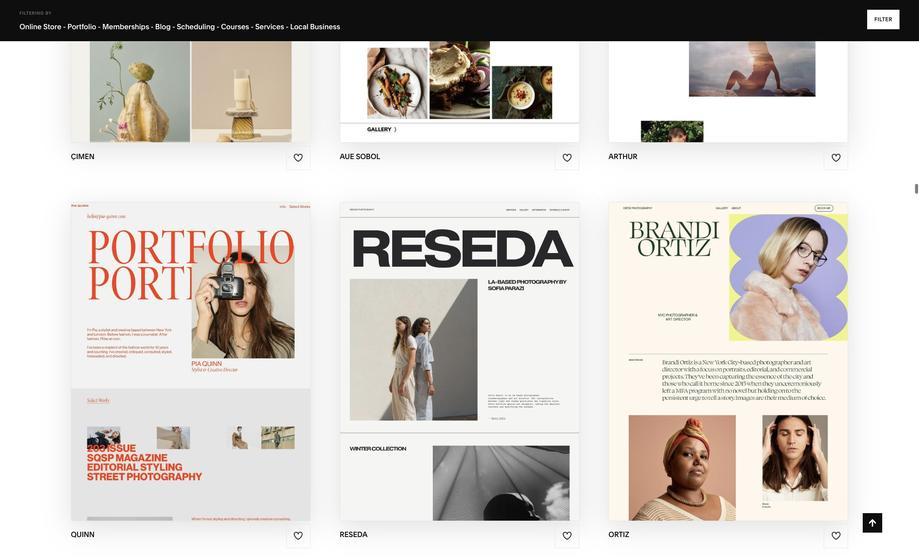 Task type: locate. For each thing, give the bounding box(es) containing it.
2 start from the left
[[411, 344, 438, 354]]

quinn
[[198, 344, 227, 354], [197, 361, 226, 372], [71, 530, 95, 539]]

0 vertical spatial quinn
[[198, 344, 227, 354]]

start up preview reseda
[[411, 344, 438, 354]]

preview
[[156, 361, 194, 372], [422, 361, 461, 372], [695, 361, 734, 372]]

preview quinn link
[[156, 355, 226, 379]]

çimen image
[[71, 0, 310, 143]]

back to top image
[[868, 518, 878, 528]]

ortiz
[[738, 344, 764, 354], [736, 361, 762, 372], [609, 530, 630, 539]]

2 horizontal spatial start
[[684, 344, 711, 354]]

with up "preview quinn"
[[173, 344, 196, 354]]

reseda
[[465, 344, 499, 354], [463, 361, 497, 372], [340, 530, 368, 539]]

preview down start with ortiz
[[695, 361, 734, 372]]

1 with from the left
[[173, 344, 196, 354]]

3 start from the left
[[684, 344, 711, 354]]

add aue sobol to your favorites list image
[[563, 153, 572, 163]]

aue sobol image
[[340, 0, 579, 143]]

0 horizontal spatial start
[[145, 344, 171, 354]]

filter
[[875, 16, 893, 23]]

2 vertical spatial quinn
[[71, 530, 95, 539]]

preview down 'start with reseda'
[[422, 361, 461, 372]]

business
[[310, 22, 340, 31]]

filtering
[[20, 11, 44, 16]]

1 vertical spatial reseda
[[463, 361, 497, 372]]

preview down start with quinn
[[156, 361, 194, 372]]

preview ortiz link
[[695, 355, 762, 379]]

- left courses
[[217, 22, 220, 31]]

- left blog
[[151, 22, 154, 31]]

1 vertical spatial quinn
[[197, 361, 226, 372]]

start for preview quinn
[[145, 344, 171, 354]]

arthur
[[609, 152, 638, 161]]

- right blog
[[172, 22, 175, 31]]

blog
[[155, 22, 171, 31]]

add ortiz to your favorites list image
[[831, 531, 841, 541]]

- right portfolio
[[98, 22, 101, 31]]

start with quinn
[[145, 344, 227, 354]]

- right courses
[[251, 22, 254, 31]]

with up preview reseda
[[440, 344, 462, 354]]

3 - from the left
[[151, 22, 154, 31]]

4 - from the left
[[172, 22, 175, 31]]

add arthur to your favorites list image
[[831, 153, 841, 163]]

1 vertical spatial ortiz
[[736, 361, 762, 372]]

5 - from the left
[[217, 22, 220, 31]]

start up the preview ortiz
[[684, 344, 711, 354]]

2 horizontal spatial preview
[[695, 361, 734, 372]]

1 start from the left
[[145, 344, 171, 354]]

filter button
[[868, 10, 900, 29]]

2 preview from the left
[[422, 361, 461, 372]]

1 horizontal spatial start
[[411, 344, 438, 354]]

- right store
[[63, 22, 66, 31]]

with for ortiz
[[713, 344, 736, 354]]

- left local
[[286, 22, 289, 31]]

preview for preview quinn
[[156, 361, 194, 372]]

with up the preview ortiz
[[713, 344, 736, 354]]

memberships
[[102, 22, 149, 31]]

with for reseda
[[440, 344, 462, 354]]

start up "preview quinn"
[[145, 344, 171, 354]]

2 vertical spatial ortiz
[[609, 530, 630, 539]]

aue sobol
[[340, 152, 380, 161]]

2 horizontal spatial with
[[713, 344, 736, 354]]

2 with from the left
[[440, 344, 462, 354]]

add quinn to your favorites list image
[[294, 531, 303, 541]]

preview quinn
[[156, 361, 226, 372]]

start for preview ortiz
[[684, 344, 711, 354]]

with
[[173, 344, 196, 354], [440, 344, 462, 354], [713, 344, 736, 354]]

çimen
[[71, 152, 94, 161]]

preview ortiz
[[695, 361, 762, 372]]

start
[[145, 344, 171, 354], [411, 344, 438, 354], [684, 344, 711, 354]]

1 horizontal spatial preview
[[422, 361, 461, 372]]

0 horizontal spatial preview
[[156, 361, 194, 372]]

0 vertical spatial reseda
[[465, 344, 499, 354]]

1 preview from the left
[[156, 361, 194, 372]]

0 horizontal spatial with
[[173, 344, 196, 354]]

7 - from the left
[[286, 22, 289, 31]]

reseda image
[[340, 202, 579, 521]]

0 vertical spatial ortiz
[[738, 344, 764, 354]]

-
[[63, 22, 66, 31], [98, 22, 101, 31], [151, 22, 154, 31], [172, 22, 175, 31], [217, 22, 220, 31], [251, 22, 254, 31], [286, 22, 289, 31]]

with for quinn
[[173, 344, 196, 354]]

1 horizontal spatial with
[[440, 344, 462, 354]]

by
[[45, 11, 52, 16]]

ortiz inside button
[[738, 344, 764, 354]]

3 with from the left
[[713, 344, 736, 354]]

3 preview from the left
[[695, 361, 734, 372]]

preview reseda
[[422, 361, 497, 372]]

store
[[43, 22, 61, 31]]

scheduling
[[177, 22, 215, 31]]

aue
[[340, 152, 354, 161]]

reseda inside button
[[465, 344, 499, 354]]



Task type: describe. For each thing, give the bounding box(es) containing it.
courses
[[221, 22, 249, 31]]

2 - from the left
[[98, 22, 101, 31]]

1 - from the left
[[63, 22, 66, 31]]

start with quinn button
[[145, 337, 237, 362]]

start with ortiz button
[[684, 337, 773, 362]]

sobol
[[356, 152, 380, 161]]

quinn image
[[71, 202, 310, 521]]

ortiz image
[[609, 202, 848, 521]]

quinn inside start with quinn button
[[198, 344, 227, 354]]

online
[[20, 22, 42, 31]]

start with ortiz
[[684, 344, 764, 354]]

preview reseda link
[[422, 355, 497, 379]]

arthur image
[[609, 0, 848, 143]]

add çimen to your favorites list image
[[294, 153, 303, 163]]

add reseda to your favorites list image
[[563, 531, 572, 541]]

online store - portfolio - memberships - blog - scheduling - courses - services - local business
[[20, 22, 340, 31]]

2 vertical spatial reseda
[[340, 530, 368, 539]]

start with reseda button
[[411, 337, 508, 362]]

filtering by
[[20, 11, 52, 16]]

preview for preview reseda
[[422, 361, 461, 372]]

6 - from the left
[[251, 22, 254, 31]]

preview for preview ortiz
[[695, 361, 734, 372]]

local
[[290, 22, 309, 31]]

portfolio
[[68, 22, 96, 31]]

start for preview reseda
[[411, 344, 438, 354]]

services
[[255, 22, 284, 31]]

quinn inside preview quinn link
[[197, 361, 226, 372]]

start with reseda
[[411, 344, 499, 354]]



Task type: vqa. For each thing, say whether or not it's contained in the screenshot.
BLOG,
no



